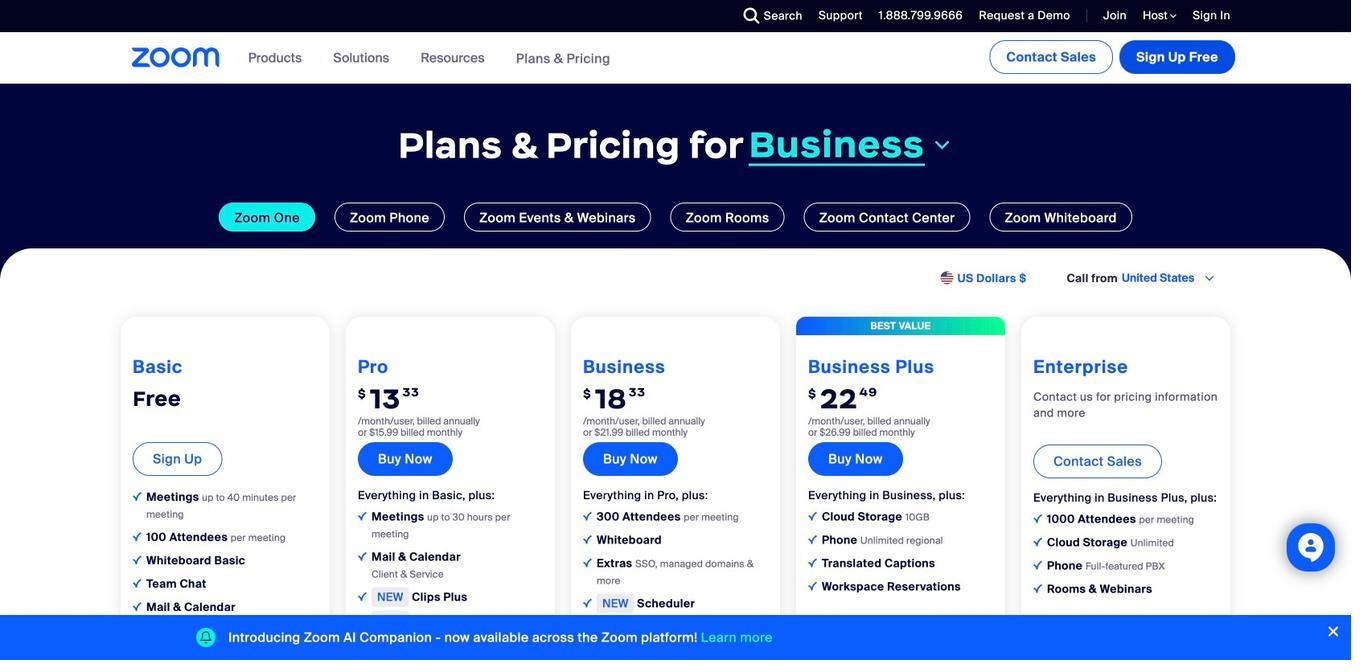 Task type: vqa. For each thing, say whether or not it's contained in the screenshot.
Zoom Logo
yes



Task type: locate. For each thing, give the bounding box(es) containing it.
zoom logo image
[[132, 47, 220, 68]]

down image
[[932, 136, 953, 155]]

show options image
[[1204, 272, 1216, 285]]

ok image
[[133, 492, 142, 501], [358, 512, 367, 521], [809, 512, 817, 521], [133, 556, 142, 565], [583, 559, 592, 568], [809, 582, 817, 591], [358, 593, 367, 602], [133, 602, 142, 611], [358, 616, 367, 625], [358, 639, 367, 648]]

banner
[[113, 32, 1239, 85]]

main content
[[0, 32, 1352, 661]]

ok image
[[583, 512, 592, 521], [1034, 515, 1043, 523], [133, 532, 142, 541], [583, 536, 592, 544], [809, 536, 817, 544], [1034, 538, 1043, 547], [358, 552, 367, 561], [809, 559, 817, 568], [1034, 561, 1043, 570], [133, 579, 142, 588], [1034, 585, 1043, 593], [583, 599, 592, 608]]

tabs of zoom services tab list
[[24, 203, 1327, 232]]



Task type: describe. For each thing, give the bounding box(es) containing it.
Country/Region text field
[[1121, 270, 1203, 286]]

product information navigation
[[236, 32, 623, 85]]

meetings navigation
[[987, 32, 1239, 77]]



